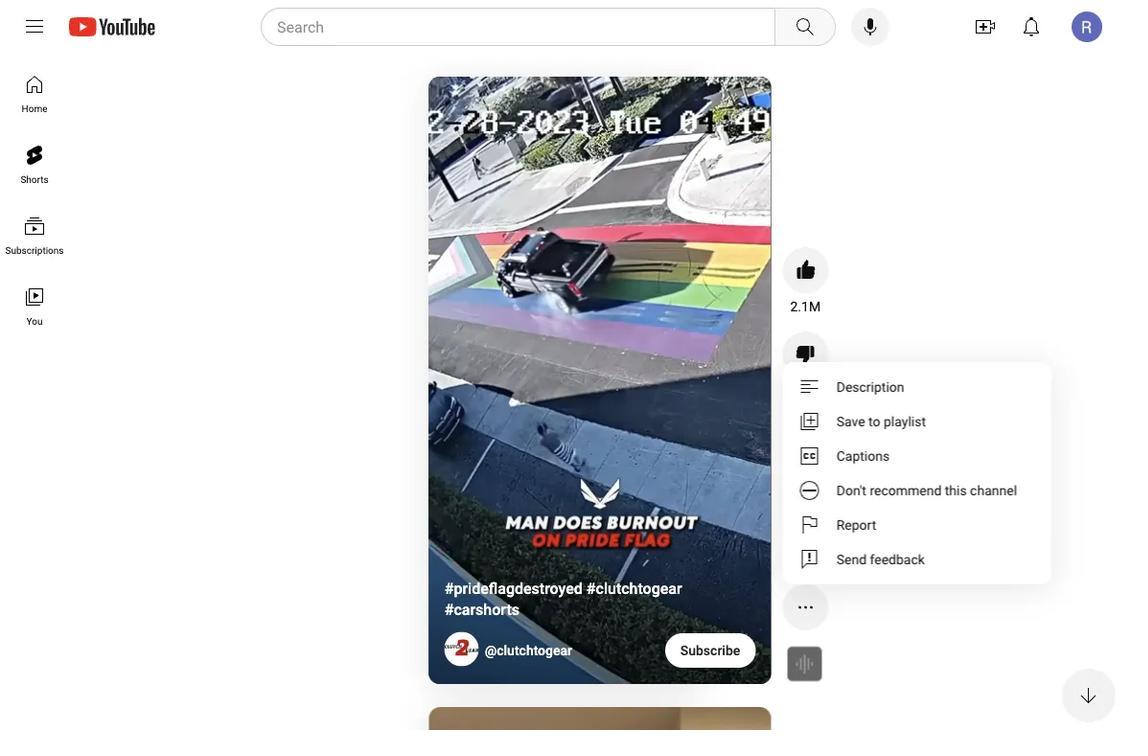 Task type: vqa. For each thing, say whether or not it's contained in the screenshot.
Send feedback 'option'
yes



Task type: describe. For each thing, give the bounding box(es) containing it.
home
[[22, 103, 47, 114]]

captions
[[836, 448, 889, 464]]

description
[[836, 379, 904, 395]]

don't
[[836, 483, 866, 498]]

Search text field
[[277, 14, 771, 39]]

send feedback link
[[783, 543, 1051, 577]]

#prideflagdestroyed link
[[445, 579, 583, 600]]

save to playlist option
[[783, 405, 1051, 439]]

captions link
[[783, 439, 1051, 474]]

description option
[[783, 370, 1051, 405]]

report
[[836, 517, 876, 533]]

send feedback option
[[783, 543, 1051, 577]]

#clutchtogear #carshorts
[[445, 580, 682, 619]]

share
[[788, 552, 823, 568]]

don't recommend this channel option
[[783, 474, 1051, 508]]

save to playlist
[[836, 414, 926, 429]]

report option
[[783, 508, 1051, 543]]

subscribe button
[[665, 633, 756, 668]]

playlist
[[883, 414, 926, 429]]

subscriptions
[[5, 244, 64, 256]]

@clutchtogear
[[485, 643, 572, 658]]

home link
[[4, 58, 65, 128]]

send
[[836, 552, 866, 568]]

#carshorts
[[445, 601, 520, 619]]

145k
[[790, 467, 821, 483]]

channel
[[970, 483, 1017, 498]]

you link
[[4, 270, 65, 341]]

this
[[945, 483, 967, 498]]

shorts link
[[4, 128, 65, 199]]

list box containing description
[[783, 362, 1051, 585]]

Subscribe text field
[[680, 643, 740, 658]]

send feedback
[[836, 552, 925, 568]]



Task type: locate. For each thing, give the bounding box(es) containing it.
avatar image image
[[1072, 12, 1102, 42]]

#prideflagdestroyed
[[445, 580, 583, 598]]

you
[[26, 315, 43, 327]]

captions option
[[783, 439, 1051, 474]]

don't recommend this channel
[[836, 483, 1017, 498]]

list box
[[783, 362, 1051, 585]]

feedback
[[870, 552, 925, 568]]

#clutchtogear
[[586, 580, 682, 598]]

2.1M text field
[[790, 297, 821, 316]]

None search field
[[226, 8, 840, 46]]

youtube video player element
[[429, 77, 771, 684]]

save
[[836, 414, 865, 429]]

Share text field
[[788, 550, 823, 569]]

main content
[[69, 54, 1131, 730]]

main content containing #prideflagdestroyed
[[69, 54, 1131, 730]]

#clutchtogear link
[[586, 579, 682, 600]]

@clutchtogear link
[[485, 641, 572, 660]]

2.1m
[[790, 299, 821, 314]]

subscriptions link
[[4, 199, 65, 270]]

recommend
[[869, 483, 941, 498]]

145K text field
[[790, 466, 821, 485]]

shorts
[[21, 174, 49, 185]]

Dislike text field
[[786, 382, 825, 401]]

to
[[868, 414, 880, 429]]

dislike
[[786, 383, 825, 399]]

#carshorts link
[[445, 600, 520, 621]]

subscribe
[[680, 643, 740, 658]]



